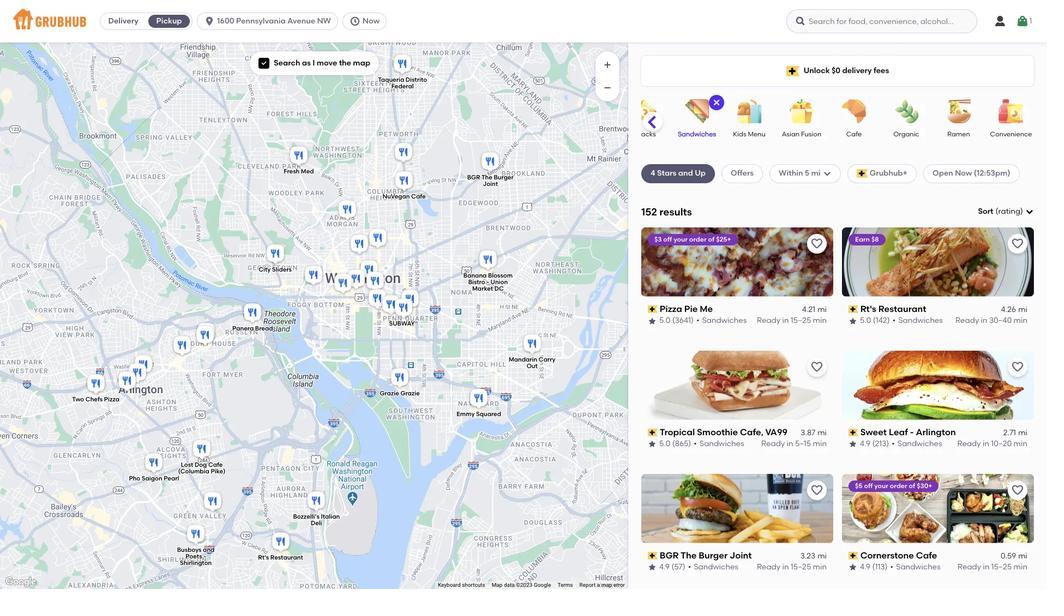 Task type: describe. For each thing, give the bounding box(es) containing it.
- inside city sliders banana blossom bistro - union market dc
[[487, 279, 489, 286]]

fusion
[[802, 130, 822, 138]]

minus icon image
[[602, 82, 613, 93]]

true food kitchen image
[[116, 370, 138, 394]]

leaf
[[889, 427, 909, 437]]

shirlington
[[180, 560, 212, 567]]

pie
[[685, 304, 698, 314]]

1 horizontal spatial rt's restaurant
[[861, 304, 927, 314]]

poppyseed rye image
[[127, 362, 148, 386]]

star icon image for cornerstone cafe
[[849, 563, 858, 572]]

snacks image
[[626, 99, 664, 123]]

rise bakery image
[[337, 199, 359, 223]]

subway®
[[389, 320, 418, 327]]

rt's restaurant image
[[270, 531, 292, 555]]

0 vertical spatial rt's
[[861, 304, 877, 314]]

distrito
[[406, 76, 427, 84]]

grubhub+
[[870, 169, 908, 178]]

Search for food, convenience, alcohol... search field
[[787, 9, 978, 33]]

in for tropical smoothie cafe, va99
[[787, 439, 794, 449]]

$3 off your order of $25+
[[655, 236, 732, 243]]

delivery
[[108, 16, 138, 26]]

squared
[[476, 411, 501, 418]]

up
[[695, 169, 706, 178]]

• for pie
[[697, 316, 700, 325]]

save this restaurant image for pizza pie me
[[811, 237, 824, 250]]

sandwiches down the sandwiches image
[[678, 130, 717, 138]]

rt's inside map region
[[258, 554, 269, 561]]

mi for rt's restaurant
[[1019, 305, 1028, 314]]

italian
[[321, 513, 340, 520]]

mi for bgr the burger joint
[[818, 552, 827, 561]]

tropical smoothie cafe, va99 image
[[133, 354, 154, 378]]

5.0 (3641)
[[660, 316, 694, 325]]

ready in 15–25 min down 0.59
[[958, 563, 1028, 572]]

joint inside fresh med bgr the burger joint
[[483, 180, 498, 187]]

3.23
[[801, 552, 816, 561]]

now button
[[343, 13, 391, 30]]

in for pizza pie me
[[783, 316, 789, 325]]

of for cafe
[[909, 482, 916, 490]]

rating
[[999, 207, 1021, 216]]

ramen image
[[940, 99, 978, 123]]

• sandwiches for cafe
[[891, 563, 941, 572]]

sweet leaf - arlington image
[[195, 321, 217, 345]]

ready for sweet leaf - arlington
[[958, 439, 981, 449]]

1600 pennsylvania avenue nw
[[217, 16, 331, 26]]

1 horizontal spatial map
[[602, 582, 613, 588]]

5.0 for rt's restaurant
[[861, 316, 872, 325]]

map
[[492, 582, 503, 588]]

4.21 mi
[[803, 305, 827, 314]]

nw
[[317, 16, 331, 26]]

emmy squared
[[457, 411, 501, 418]]

ready for rt's restaurant
[[956, 316, 980, 325]]

your for pizza
[[674, 236, 688, 243]]

now inside button
[[363, 16, 380, 26]]

ready for cornerstone cafe
[[958, 563, 982, 572]]

1 button
[[1017, 11, 1033, 31]]

rt's restaurant inside map region
[[258, 554, 303, 561]]

save this restaurant image for bgr the burger joint
[[811, 484, 824, 497]]

uptowner cafe image
[[303, 264, 325, 288]]

grubhub plus flag logo image for grubhub+
[[857, 169, 868, 178]]

map data ©2023 google
[[492, 582, 551, 588]]

hipcityveg chinatown image
[[399, 288, 421, 312]]

cafe right cornerstone
[[917, 550, 938, 561]]

svg image inside "1" button
[[1017, 15, 1030, 28]]

in for sweet leaf - arlington
[[983, 439, 990, 449]]

1 vertical spatial the
[[681, 550, 697, 561]]

152 results
[[642, 206, 692, 218]]

mi for tropical smoothie cafe, va99
[[818, 428, 827, 438]]

potbelly sandwich works image
[[367, 288, 389, 312]]

busboys and poets - shirlington image
[[185, 523, 207, 547]]

as
[[302, 58, 311, 68]]

subway® image
[[393, 297, 415, 321]]

(142)
[[874, 316, 890, 325]]

• for restaurant
[[893, 316, 896, 325]]

tropical
[[660, 427, 695, 437]]

star icon image for rt's restaurant
[[849, 317, 858, 326]]

ready in 30–40 min
[[956, 316, 1028, 325]]

bgr the burger joint
[[660, 550, 752, 561]]

subscription pass image for pizza pie me
[[648, 306, 658, 313]]

(columbia
[[178, 468, 209, 475]]

lost
[[181, 461, 193, 469]]

main navigation navigation
[[0, 0, 1048, 43]]

manny & olga's pizza - petworth image
[[393, 141, 415, 165]]

taqueria distrito federal image
[[392, 53, 414, 77]]

ready for pizza pie me
[[757, 316, 781, 325]]

ready for tropical smoothie cafe, va99
[[762, 439, 785, 449]]

dc
[[495, 285, 504, 292]]

cornerstone cafe
[[861, 550, 938, 561]]

taqueria
[[378, 76, 404, 84]]

ready in 15–25 min for burger
[[757, 563, 827, 572]]

(213)
[[873, 439, 890, 449]]

google image
[[3, 575, 39, 589]]

cornerstone
[[861, 550, 915, 561]]

fees
[[874, 66, 890, 75]]

$5 off your order of $30+
[[856, 482, 933, 490]]

mandarin
[[509, 357, 538, 364]]

1600
[[217, 16, 234, 26]]

carry
[[539, 357, 556, 364]]

5.0 (865)
[[660, 439, 692, 449]]

3.87 mi
[[801, 428, 827, 438]]

cornerstone cafe logo image
[[843, 474, 1035, 543]]

0 horizontal spatial svg image
[[823, 169, 832, 178]]

proceed to checkout
[[970, 325, 1048, 334]]

report a map error
[[580, 582, 625, 588]]

mi right 5
[[812, 169, 821, 178]]

4.9 (113)
[[861, 563, 888, 572]]

market
[[473, 285, 493, 292]]

unlock
[[804, 66, 830, 75]]

4
[[651, 169, 656, 178]]

terms link
[[558, 582, 573, 588]]

5.0 for tropical smoothie cafe, va99
[[660, 439, 671, 449]]

subscription pass image for cornerstone cafe
[[849, 552, 859, 560]]

avenue
[[288, 16, 315, 26]]

0.59
[[1001, 552, 1017, 561]]

• for cafe
[[891, 563, 894, 572]]

courthaus social image
[[194, 324, 216, 348]]

med
[[301, 168, 314, 175]]

5–15
[[796, 439, 812, 449]]

organic
[[894, 130, 920, 138]]

smoothie
[[697, 427, 738, 437]]

1 horizontal spatial pizza
[[660, 304, 683, 314]]

i
[[313, 58, 315, 68]]

busboys and poets - shirlington
[[177, 547, 215, 567]]

le pain quotidien (clarendon blvd) image
[[171, 335, 193, 359]]

sort ( rating )
[[979, 207, 1024, 216]]

fresh med bgr the burger joint
[[284, 168, 514, 187]]

off for cornerstone
[[865, 482, 873, 490]]

bozzelli's italian deli image
[[306, 490, 327, 514]]

4.9 (57)
[[660, 563, 686, 572]]

$30+
[[917, 482, 933, 490]]

sandwiches for pizza pie me
[[703, 316, 747, 325]]

pizza pie me image
[[202, 491, 224, 515]]

pizza inside grazie grazie two chefs pizza
[[104, 396, 120, 403]]

me
[[700, 304, 713, 314]]

bread
[[255, 325, 273, 332]]

earn $8
[[856, 236, 879, 243]]

chopt creative salad co. image
[[380, 294, 402, 318]]

152
[[642, 206, 658, 218]]

svg image inside now button
[[350, 16, 361, 27]]

banana
[[464, 272, 487, 279]]

bgr the burger joint logo image
[[642, 474, 834, 543]]

off for pizza
[[664, 236, 672, 243]]

mikko nordic fine food image
[[349, 233, 371, 257]]

min for bgr the burger joint
[[813, 563, 827, 572]]

nuvegan cafe image
[[393, 170, 415, 194]]

min for rt's restaurant
[[1014, 316, 1028, 325]]

subscription pass image for bgr the burger joint
[[648, 552, 658, 560]]

panera bread image
[[242, 302, 264, 326]]

organic image
[[888, 99, 926, 123]]

blossom
[[488, 272, 513, 279]]

• sandwiches for leaf
[[892, 439, 943, 449]]

delivery
[[843, 66, 872, 75]]

mi for cornerstone cafe
[[1019, 552, 1028, 561]]

earn
[[856, 236, 870, 243]]

rt's restaurant logo image
[[843, 227, 1035, 297]]

grazie grazie two chefs pizza
[[72, 390, 420, 403]]

(113)
[[873, 563, 888, 572]]

• for the
[[688, 563, 691, 572]]

bozzelli's
[[293, 513, 320, 520]]

4.9 for bgr the burger joint
[[660, 563, 670, 572]]

bgr the burger joint image
[[480, 151, 501, 175]]

sandwiches image
[[678, 99, 716, 123]]

report a map error link
[[580, 582, 625, 588]]

search as i move the map
[[274, 58, 371, 68]]

grubhub plus flag logo image for unlock $0 delivery fees
[[787, 66, 800, 76]]



Task type: locate. For each thing, give the bounding box(es) containing it.
pennsylvania
[[236, 16, 286, 26]]

• sandwiches down sweet leaf - arlington
[[892, 439, 943, 449]]

• sandwiches down bgr the burger joint
[[688, 563, 739, 572]]

of left $30+
[[909, 482, 916, 490]]

sandwiches right (142)
[[899, 316, 943, 325]]

asian fusion
[[782, 130, 822, 138]]

kids
[[734, 130, 747, 138]]

0 horizontal spatial grubhub plus flag logo image
[[787, 66, 800, 76]]

your right $5
[[875, 482, 889, 490]]

tropical smoothie cafe, va99 logo image
[[642, 351, 834, 420]]

sliders
[[272, 267, 292, 274]]

1 horizontal spatial and
[[679, 169, 693, 178]]

0 vertical spatial pizza
[[660, 304, 683, 314]]

ready in 15–25 min down 4.21
[[757, 316, 827, 325]]

cafe right dog
[[208, 461, 223, 469]]

0 vertical spatial rt's restaurant
[[861, 304, 927, 314]]

tropical smoothie cafe, va99
[[660, 427, 788, 437]]

pearl
[[164, 475, 179, 483]]

0 horizontal spatial now
[[363, 16, 380, 26]]

pizza pie me
[[660, 304, 713, 314]]

grazie grazie image
[[389, 367, 411, 391]]

open now (12:53pm)
[[933, 169, 1011, 178]]

• sandwiches for the
[[688, 563, 739, 572]]

5.0
[[660, 316, 671, 325], [861, 316, 872, 325], [660, 439, 671, 449]]

30–40
[[990, 316, 1012, 325]]

offers
[[731, 169, 754, 178]]

1 vertical spatial svg image
[[1026, 207, 1035, 216]]

4.9 down sweet
[[861, 439, 871, 449]]

0 horizontal spatial joint
[[483, 180, 498, 187]]

1 horizontal spatial the
[[681, 550, 697, 561]]

15–25 for me
[[791, 316, 812, 325]]

subscription pass image for rt's restaurant
[[849, 306, 859, 313]]

pho saigon pearl image
[[143, 452, 165, 476]]

restaurant inside map region
[[271, 554, 303, 561]]

2.71 mi
[[1004, 428, 1028, 438]]

mandarin carry out image
[[522, 333, 544, 357]]

save this restaurant image down the proceed to checkout
[[1012, 361, 1025, 374]]

2 grazie from the left
[[401, 390, 420, 397]]

0 vertical spatial svg image
[[823, 169, 832, 178]]

4.9 (213)
[[861, 439, 890, 449]]

sandwiches for bgr the burger joint
[[694, 563, 739, 572]]

10–20
[[992, 439, 1012, 449]]

star icon image
[[648, 317, 657, 326], [849, 317, 858, 326], [648, 440, 657, 449], [849, 440, 858, 449], [648, 563, 657, 572], [849, 563, 858, 572]]

cafe down cafe image
[[847, 130, 862, 138]]

• right (865)
[[694, 439, 697, 449]]

0 vertical spatial now
[[363, 16, 380, 26]]

1 horizontal spatial your
[[875, 482, 889, 490]]

map right a
[[602, 582, 613, 588]]

map
[[353, 58, 371, 68], [602, 582, 613, 588]]

delivery button
[[100, 13, 146, 30]]

star icon image left 4.9 (213)
[[849, 440, 858, 449]]

0 horizontal spatial pizza
[[104, 396, 120, 403]]

0 vertical spatial joint
[[483, 180, 498, 187]]

within
[[779, 169, 804, 178]]

snacks
[[634, 130, 656, 138]]

error
[[614, 582, 625, 588]]

sweet leaf - arlington logo image
[[843, 351, 1035, 420]]

1 vertical spatial pizza
[[104, 396, 120, 403]]

- right "bistro"
[[487, 279, 489, 286]]

• right (113) on the right bottom
[[891, 563, 894, 572]]

ready in 15–25 min for me
[[757, 316, 827, 325]]

$0
[[832, 66, 841, 75]]

star icon image left 4.9 (57)
[[648, 563, 657, 572]]

open
[[933, 169, 954, 178]]

5.0 for pizza pie me
[[660, 316, 671, 325]]

1600 pennsylvania avenue nw button
[[197, 13, 343, 30]]

shortcuts
[[462, 582, 485, 588]]

$25+
[[717, 236, 732, 243]]

subscription pass image left bgr the burger joint
[[648, 552, 658, 560]]

save this restaurant image for sweet leaf - arlington
[[1012, 361, 1025, 374]]

1 vertical spatial and
[[203, 547, 215, 554]]

pho
[[129, 475, 140, 483]]

min down 4.26 mi
[[1014, 316, 1028, 325]]

order left $25+
[[690, 236, 707, 243]]

in for bgr the burger joint
[[783, 563, 789, 572]]

0 vertical spatial of
[[709, 236, 715, 243]]

- inside busboys and poets - shirlington
[[204, 553, 206, 560]]

0 horizontal spatial rt's
[[258, 554, 269, 561]]

ramen
[[948, 130, 971, 138]]

of left $25+
[[709, 236, 715, 243]]

0 horizontal spatial grazie
[[380, 390, 399, 397]]

• sandwiches right (142)
[[893, 316, 943, 325]]

sandwiches
[[678, 130, 717, 138], [703, 316, 747, 325], [899, 316, 943, 325], [700, 439, 745, 449], [898, 439, 943, 449], [694, 563, 739, 572], [897, 563, 941, 572]]

pizza right chefs
[[104, 396, 120, 403]]

$3
[[655, 236, 662, 243]]

min
[[813, 316, 827, 325], [1014, 316, 1028, 325], [813, 439, 827, 449], [1014, 439, 1028, 449], [813, 563, 827, 572], [1014, 563, 1028, 572]]

pizza pie me logo image
[[642, 227, 834, 297]]

(865)
[[673, 439, 692, 449]]

mandarin carry out
[[509, 357, 556, 370]]

ready
[[757, 316, 781, 325], [956, 316, 980, 325], [762, 439, 785, 449], [958, 439, 981, 449], [757, 563, 781, 572], [958, 563, 982, 572]]

0 vertical spatial -
[[487, 279, 489, 286]]

min for pizza pie me
[[813, 316, 827, 325]]

sandwiches down "cornerstone cafe"
[[897, 563, 941, 572]]

0 horizontal spatial map
[[353, 58, 371, 68]]

panera
[[232, 325, 254, 332]]

the inside fresh med bgr the burger joint
[[482, 174, 493, 181]]

• for smoothie
[[694, 439, 697, 449]]

mi right 2.71
[[1019, 428, 1028, 438]]

0 horizontal spatial and
[[203, 547, 215, 554]]

• sandwiches for restaurant
[[893, 316, 943, 325]]

1 horizontal spatial restaurant
[[879, 304, 927, 314]]

of for pie
[[709, 236, 715, 243]]

• down "pie"
[[697, 316, 700, 325]]

min for cornerstone cafe
[[1014, 563, 1028, 572]]

save this restaurant image down 10–20
[[1012, 484, 1025, 497]]

mi right 4.26
[[1019, 305, 1028, 314]]

• sandwiches for pie
[[697, 316, 747, 325]]

grazie grazie image
[[332, 272, 354, 296]]

sandwiches down sweet leaf - arlington
[[898, 439, 943, 449]]

data
[[504, 582, 515, 588]]

0 horizontal spatial restaurant
[[271, 554, 303, 561]]

va99
[[766, 427, 788, 437]]

mi right 0.59
[[1019, 552, 1028, 561]]

city sliders image
[[265, 243, 286, 267]]

5.0 left (142)
[[861, 316, 872, 325]]

1 vertical spatial of
[[909, 482, 916, 490]]

chefs
[[86, 396, 103, 403]]

svg image inside 1600 pennsylvania avenue nw button
[[204, 16, 215, 27]]

©2023
[[516, 582, 533, 588]]

• sandwiches down "cornerstone cafe"
[[891, 563, 941, 572]]

restaurant up (142)
[[879, 304, 927, 314]]

subscription pass image left cornerstone
[[849, 552, 859, 560]]

0 horizontal spatial order
[[690, 236, 707, 243]]

subscription pass image for tropical smoothie cafe, va99
[[648, 429, 658, 437]]

ready for bgr the burger joint
[[757, 563, 781, 572]]

1 horizontal spatial burger
[[699, 550, 728, 561]]

1 vertical spatial your
[[875, 482, 889, 490]]

4.9 left (113) on the right bottom
[[861, 563, 871, 572]]

None field
[[979, 206, 1035, 217]]

15–25 down 0.59
[[992, 563, 1012, 572]]

dog
[[195, 461, 207, 469]]

2 horizontal spatial -
[[911, 427, 914, 437]]

• right (142)
[[893, 316, 896, 325]]

1 vertical spatial joint
[[730, 550, 752, 561]]

saigon
[[142, 475, 162, 483]]

sandwiches for sweet leaf - arlington
[[898, 439, 943, 449]]

two chefs pizza image
[[85, 373, 107, 397]]

keyboard
[[438, 582, 461, 588]]

)
[[1021, 207, 1024, 216]]

0 horizontal spatial off
[[664, 236, 672, 243]]

now right nw
[[363, 16, 380, 26]]

4.9 left (57)
[[660, 563, 670, 572]]

star icon image left 5.0 (865)
[[648, 440, 657, 449]]

mi for pizza pie me
[[818, 305, 827, 314]]

subscription pass image
[[648, 306, 658, 313], [648, 429, 658, 437], [849, 429, 859, 437]]

star icon image left the 5.0 (3641)
[[648, 317, 657, 326]]

rt's restaurant down the bozzelli's
[[258, 554, 303, 561]]

• sandwiches down smoothie
[[694, 439, 745, 449]]

1 horizontal spatial joint
[[730, 550, 752, 561]]

• sandwiches for smoothie
[[694, 439, 745, 449]]

subscription pass image for sweet leaf - arlington
[[849, 429, 859, 437]]

1 grazie from the left
[[380, 390, 399, 397]]

your right $3
[[674, 236, 688, 243]]

4.9 for cornerstone cafe
[[861, 563, 871, 572]]

mi for sweet leaf - arlington
[[1019, 428, 1028, 438]]

mi right 3.23
[[818, 552, 827, 561]]

0 vertical spatial map
[[353, 58, 371, 68]]

bozzelli's italian deli
[[293, 513, 340, 527]]

now right open
[[956, 169, 973, 178]]

rt's restaurant up (142)
[[861, 304, 927, 314]]

5.0 left (865)
[[660, 439, 671, 449]]

order for pie
[[690, 236, 707, 243]]

save this restaurant button
[[808, 234, 827, 254], [1008, 234, 1028, 254], [808, 357, 827, 377], [1008, 357, 1028, 377], [808, 481, 827, 500], [1008, 481, 1028, 500]]

15–25 for burger
[[791, 563, 812, 572]]

within 5 mi
[[779, 169, 821, 178]]

sandwiches down tropical smoothie cafe, va99
[[700, 439, 745, 449]]

cafe right nuvegan
[[411, 193, 426, 200]]

4.9 for sweet leaf - arlington
[[861, 439, 871, 449]]

min down 0.59 mi
[[1014, 563, 1028, 572]]

sandwiches for tropical smoothie cafe, va99
[[700, 439, 745, 449]]

1 vertical spatial rt's
[[258, 554, 269, 561]]

the
[[339, 58, 351, 68]]

0 vertical spatial bgr
[[467, 174, 480, 181]]

- right poets
[[204, 553, 206, 560]]

and right poets
[[203, 547, 215, 554]]

map right the
[[353, 58, 371, 68]]

subscription pass image left sweet
[[849, 429, 859, 437]]

(
[[996, 207, 999, 216]]

federal
[[392, 83, 414, 90]]

0 horizontal spatial the
[[482, 174, 493, 181]]

grubhub plus flag logo image
[[787, 66, 800, 76], [857, 169, 868, 178]]

cafe image
[[835, 99, 874, 123]]

1 vertical spatial map
[[602, 582, 613, 588]]

stars
[[658, 169, 677, 178]]

emmy squared image
[[468, 387, 490, 411]]

svg image right 5
[[823, 169, 832, 178]]

save this restaurant image
[[1012, 361, 1025, 374], [811, 484, 824, 497], [1012, 484, 1025, 497]]

- right leaf
[[911, 427, 914, 437]]

ready in 10–20 min
[[958, 439, 1028, 449]]

out
[[527, 363, 538, 370]]

0 horizontal spatial -
[[204, 553, 206, 560]]

1 horizontal spatial order
[[890, 482, 908, 490]]

0 vertical spatial order
[[690, 236, 707, 243]]

1 horizontal spatial bgr
[[660, 550, 679, 561]]

menu
[[748, 130, 766, 138]]

order for cafe
[[890, 482, 908, 490]]

1 vertical spatial burger
[[699, 550, 728, 561]]

min down "3.87 mi"
[[813, 439, 827, 449]]

0 vertical spatial grubhub plus flag logo image
[[787, 66, 800, 76]]

1 horizontal spatial now
[[956, 169, 973, 178]]

bgr inside fresh med bgr the burger joint
[[467, 174, 480, 181]]

save this restaurant image for rt's restaurant
[[1012, 237, 1025, 250]]

search
[[274, 58, 300, 68]]

off right $3
[[664, 236, 672, 243]]

kids menu
[[734, 130, 766, 138]]

$8
[[872, 236, 879, 243]]

0 vertical spatial burger
[[494, 174, 514, 181]]

svg image inside field
[[1026, 207, 1035, 216]]

star icon image for bgr the burger joint
[[648, 563, 657, 572]]

grazie
[[380, 390, 399, 397], [401, 390, 420, 397]]

$5
[[856, 482, 863, 490]]

subscription pass image right 4.21 mi
[[849, 306, 859, 313]]

1 horizontal spatial off
[[865, 482, 873, 490]]

cornerstone cafe image
[[359, 259, 380, 283]]

asian fusion image
[[783, 99, 821, 123]]

star icon image left 5.0 (142) in the right bottom of the page
[[849, 317, 858, 326]]

order left $30+
[[890, 482, 908, 490]]

italian gourmet deli image
[[345, 268, 367, 292]]

1 vertical spatial order
[[890, 482, 908, 490]]

1 vertical spatial grubhub plus flag logo image
[[857, 169, 868, 178]]

subscription pass image left tropical
[[648, 429, 658, 437]]

star icon image left the 4.9 (113)
[[849, 563, 858, 572]]

1 vertical spatial now
[[956, 169, 973, 178]]

1 vertical spatial off
[[865, 482, 873, 490]]

the
[[482, 174, 493, 181], [681, 550, 697, 561]]

0 horizontal spatial your
[[674, 236, 688, 243]]

unlock $0 delivery fees
[[804, 66, 890, 75]]

in for rt's restaurant
[[981, 316, 988, 325]]

5.0 left (3641)
[[660, 316, 671, 325]]

ready in 5–15 min
[[762, 439, 827, 449]]

report
[[580, 582, 596, 588]]

0 horizontal spatial of
[[709, 236, 715, 243]]

1 horizontal spatial svg image
[[1026, 207, 1035, 216]]

joint down bgr the burger joint logo
[[730, 550, 752, 561]]

rt's up 5.0 (142) in the right bottom of the page
[[861, 304, 877, 314]]

(12:53pm)
[[974, 169, 1011, 178]]

• sandwiches down me
[[697, 316, 747, 325]]

4.26 mi
[[1002, 305, 1028, 314]]

chicken + whiskey logan circle image
[[367, 227, 389, 251]]

1 horizontal spatial of
[[909, 482, 916, 490]]

subscription pass image left pizza pie me
[[648, 306, 658, 313]]

convenience image
[[993, 99, 1031, 123]]

subscription pass image
[[849, 306, 859, 313], [648, 552, 658, 560], [849, 552, 859, 560]]

pickup
[[156, 16, 182, 26]]

• right (57)
[[688, 563, 691, 572]]

and inside busboys and poets - shirlington
[[203, 547, 215, 554]]

pizza up the 5.0 (3641)
[[660, 304, 683, 314]]

1 horizontal spatial grazie
[[401, 390, 420, 397]]

0 vertical spatial the
[[482, 174, 493, 181]]

1 horizontal spatial grubhub plus flag logo image
[[857, 169, 868, 178]]

union
[[491, 279, 508, 286]]

plus icon image
[[602, 59, 613, 70]]

• for leaf
[[892, 439, 895, 449]]

ready in 15–25 min down 3.23
[[757, 563, 827, 572]]

none field containing sort
[[979, 206, 1035, 217]]

min for tropical smoothie cafe, va99
[[813, 439, 827, 449]]

star icon image for pizza pie me
[[648, 317, 657, 326]]

proceed to checkout button
[[936, 320, 1048, 340]]

and left up
[[679, 169, 693, 178]]

save this restaurant image
[[811, 237, 824, 250], [1012, 237, 1025, 250], [811, 361, 824, 374]]

map region
[[0, 0, 645, 589]]

lost dog cafe (columbia pike) image
[[191, 438, 213, 462]]

min for sweet leaf - arlington
[[1014, 439, 1028, 449]]

svg image right )
[[1026, 207, 1035, 216]]

sandwiches for rt's restaurant
[[899, 316, 943, 325]]

burger inside fresh med bgr the burger joint
[[494, 174, 514, 181]]

kids menu image
[[731, 99, 769, 123]]

svg image
[[994, 15, 1007, 28], [1017, 15, 1030, 28], [204, 16, 215, 27], [350, 16, 361, 27], [796, 16, 807, 27], [261, 60, 267, 67], [713, 98, 721, 107]]

grubhub plus flag logo image left grubhub+
[[857, 169, 868, 178]]

busboys
[[177, 547, 202, 554]]

0 vertical spatial and
[[679, 169, 693, 178]]

min down 3.23 mi
[[813, 563, 827, 572]]

min down 4.21 mi
[[813, 316, 827, 325]]

svg image
[[823, 169, 832, 178], [1026, 207, 1035, 216]]

1 vertical spatial rt's restaurant
[[258, 554, 303, 561]]

1 horizontal spatial -
[[487, 279, 489, 286]]

15–25 down 4.21
[[791, 316, 812, 325]]

2.71
[[1004, 428, 1017, 438]]

results
[[660, 206, 692, 218]]

0 vertical spatial restaurant
[[879, 304, 927, 314]]

4 stars and up
[[651, 169, 706, 178]]

1 vertical spatial -
[[911, 427, 914, 437]]

sandwiches down bgr the burger joint
[[694, 563, 739, 572]]

joint down bgr the burger joint icon
[[483, 180, 498, 187]]

5
[[805, 169, 810, 178]]

off right $5
[[865, 482, 873, 490]]

1 vertical spatial restaurant
[[271, 554, 303, 561]]

• right (213)
[[892, 439, 895, 449]]

banana blossom bistro - union market dc image
[[477, 249, 499, 273]]

mi right 4.21
[[818, 305, 827, 314]]

15–25 down 3.23
[[791, 563, 812, 572]]

min down 2.71 mi
[[1014, 439, 1028, 449]]

1 horizontal spatial rt's
[[861, 304, 877, 314]]

mi right 3.87
[[818, 428, 827, 438]]

grubhub plus flag logo image left 'unlock'
[[787, 66, 800, 76]]

rt's left rt's restaurant image
[[258, 554, 269, 561]]

in for cornerstone cafe
[[984, 563, 990, 572]]

0 horizontal spatial burger
[[494, 174, 514, 181]]

sandwiches down me
[[703, 316, 747, 325]]

bistro
[[469, 279, 485, 286]]

2 vertical spatial -
[[204, 553, 206, 560]]

3.87
[[801, 428, 816, 438]]

star icon image for sweet leaf - arlington
[[849, 440, 858, 449]]

save this restaurant image left $5
[[811, 484, 824, 497]]

restaurant down the bozzelli's
[[271, 554, 303, 561]]

bozzelli's image
[[365, 270, 386, 294]]

fresh med image
[[288, 145, 310, 169]]

keyboard shortcuts button
[[438, 582, 485, 589]]

0 horizontal spatial bgr
[[467, 174, 480, 181]]

star icon image for tropical smoothie cafe, va99
[[648, 440, 657, 449]]

sandwiches for cornerstone cafe
[[897, 563, 941, 572]]

0 vertical spatial your
[[674, 236, 688, 243]]

0 vertical spatial off
[[664, 236, 672, 243]]

cafe inside lost dog cafe (columbia pike) pho saigon pearl
[[208, 461, 223, 469]]

your for cornerstone
[[875, 482, 889, 490]]

(3641)
[[673, 316, 694, 325]]

pickup button
[[146, 13, 192, 30]]

1 vertical spatial bgr
[[660, 550, 679, 561]]

0 horizontal spatial rt's restaurant
[[258, 554, 303, 561]]



Task type: vqa. For each thing, say whether or not it's contained in the screenshot.
Snacks
yes



